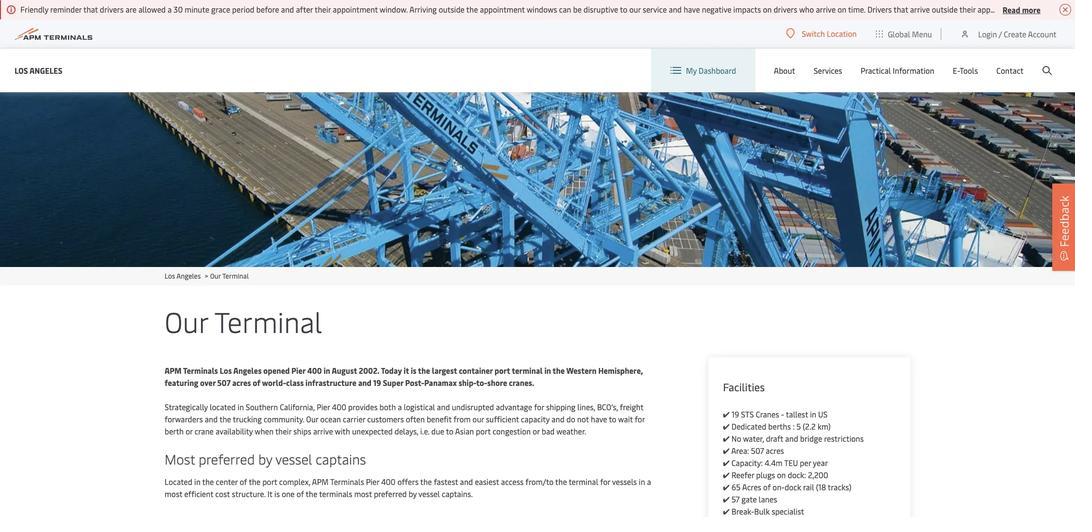 Task type: describe. For each thing, give the bounding box(es) containing it.
dedicated
[[732, 421, 766, 432]]

sts
[[741, 409, 754, 420]]

service
[[643, 4, 667, 15]]

tallest
[[786, 409, 808, 420]]

2 horizontal spatial on
[[838, 4, 847, 15]]

located
[[210, 402, 236, 412]]

of up structure.
[[240, 476, 247, 487]]

apm inside located in the center of the port complex, apm terminals pier 400 offers the fastest and easiest access from/to the terminal for vessels in a most efficient cost structure. it is one of the terminals most preferred by vessel captains.
[[312, 476, 329, 487]]

switch location button
[[786, 28, 857, 39]]

read more
[[1003, 4, 1041, 15]]

weather.
[[557, 426, 586, 437]]

vessel inside located in the center of the port complex, apm terminals pier 400 offers the fastest and easiest access from/to the terminal for vessels in a most efficient cost structure. it is one of the terminals most preferred by vessel captains.
[[419, 489, 440, 499]]

capacity:
[[732, 457, 763, 468]]

who
[[799, 4, 814, 15]]

from/to
[[526, 476, 554, 487]]

from
[[454, 414, 471, 424]]

wait
[[618, 414, 633, 424]]

>
[[205, 271, 208, 281]]

bad
[[542, 426, 555, 437]]

structure.
[[232, 489, 266, 499]]

crane
[[195, 426, 214, 437]]

teu
[[784, 457, 798, 468]]

1 or from the left
[[186, 426, 193, 437]]

in up infrastructure at the left bottom of page
[[324, 365, 330, 376]]

0 horizontal spatial on
[[763, 4, 772, 15]]

it
[[404, 365, 409, 376]]

negative
[[702, 4, 732, 15]]

5
[[797, 421, 801, 432]]

0 horizontal spatial vessel
[[275, 450, 312, 468]]

1 horizontal spatial to
[[609, 414, 616, 424]]

used ship-to-shore (sts) cranes in north america image
[[0, 92, 1075, 267]]

0 vertical spatial our
[[210, 271, 221, 281]]

and right service
[[669, 4, 682, 15]]

7 ✔ from the top
[[723, 482, 730, 492]]

terminals inside located in the center of the port complex, apm terminals pier 400 offers the fastest and easiest access from/to the terminal for vessels in a most efficient cost structure. it is one of the terminals most preferred by vessel captains.
[[330, 476, 364, 487]]

2 or from the left
[[533, 426, 540, 437]]

window.
[[380, 4, 408, 15]]

california,
[[280, 402, 315, 412]]

global
[[888, 28, 910, 39]]

center
[[216, 476, 238, 487]]

19 inside ✔ 19 sts cranes - tallest in us ✔ dedicated berths : 5 (2.2 km) ✔ no water, draft and bridge restrictions ✔ area: 507 acres ✔ capacity: 4.4m teu per year ✔ reefer plugs on dock: 2,200 ✔ 65 acres of on-dock rail (18 tracks) ✔ 57 gate lanes ✔ break-bulk specialist
[[732, 409, 739, 420]]

it
[[267, 489, 273, 499]]

delays,
[[395, 426, 418, 437]]

4 ✔ from the top
[[723, 445, 730, 456]]

close alert image
[[1060, 4, 1071, 16]]

2 most from the left
[[354, 489, 372, 499]]

our terminal
[[165, 302, 322, 340]]

a inside strategically located in southern california, pier 400 provides both a logistical and undisrupted advantage for shipping lines, bco's, freight forwarders and the trucking community. our ocean carrier customers often benefit from our sufficient capacity and do not have to wait for berth or crane availability when their ships arrive with unexpected delays, i.e. due to asian port congestion or bad weather.
[[398, 402, 402, 412]]

largest
[[432, 365, 457, 376]]

are
[[126, 4, 137, 15]]

1 horizontal spatial arrive
[[816, 4, 836, 15]]

0 vertical spatial to
[[620, 4, 627, 15]]

gate
[[742, 494, 757, 505]]

port inside strategically located in southern california, pier 400 provides both a logistical and undisrupted advantage for shipping lines, bco's, freight forwarders and the trucking community. our ocean carrier customers often benefit from our sufficient capacity and do not have to wait for berth or crane availability when their ships arrive with unexpected delays, i.e. due to asian port congestion or bad weather.
[[476, 426, 491, 437]]

cranes.
[[509, 377, 534, 388]]

2 horizontal spatial their
[[960, 4, 976, 15]]

arrive inside strategically located in southern california, pier 400 provides both a logistical and undisrupted advantage for shipping lines, bco's, freight forwarders and the trucking community. our ocean carrier customers often benefit from our sufficient capacity and do not have to wait for berth or crane availability when their ships arrive with unexpected delays, i.e. due to asian port congestion or bad weather.
[[313, 426, 333, 437]]

1 horizontal spatial their
[[315, 4, 331, 15]]

my
[[686, 65, 697, 76]]

will
[[1053, 4, 1065, 15]]

6 ✔ from the top
[[723, 470, 730, 480]]

ships
[[293, 426, 311, 437]]

unexpected
[[352, 426, 393, 437]]

and inside located in the center of the port complex, apm terminals pier 400 offers the fastest and easiest access from/to the terminal for vessels in a most efficient cost structure. it is one of the terminals most preferred by vessel captains.
[[460, 476, 473, 487]]

located in the center of the port complex, apm terminals pier 400 offers the fastest and easiest access from/to the terminal for vessels in a most efficient cost structure. it is one of the terminals most preferred by vessel captains.
[[165, 476, 651, 499]]

switch
[[802, 28, 825, 39]]

post-
[[405, 377, 424, 388]]

los angeles
[[15, 65, 62, 76]]

dock
[[785, 482, 801, 492]]

0 vertical spatial for
[[534, 402, 544, 412]]

1 drivers from the left
[[100, 4, 124, 15]]

login / create account
[[978, 28, 1057, 39]]

preferred inside located in the center of the port complex, apm terminals pier 400 offers the fastest and easiest access from/to the terminal for vessels in a most efficient cost structure. it is one of the terminals most preferred by vessel captains.
[[374, 489, 407, 499]]

1 ✔ from the top
[[723, 409, 730, 420]]

8 ✔ from the top
[[723, 494, 730, 505]]

do
[[566, 414, 575, 424]]

of inside ✔ 19 sts cranes - tallest in us ✔ dedicated berths : 5 (2.2 km) ✔ no water, draft and bridge restrictions ✔ area: 507 acres ✔ capacity: 4.4m teu per year ✔ reefer plugs on dock: 2,200 ✔ 65 acres of on-dock rail (18 tracks) ✔ 57 gate lanes ✔ break-bulk specialist
[[763, 482, 771, 492]]

western
[[566, 365, 597, 376]]

practical information button
[[861, 49, 934, 92]]

los for los angeles > our terminal
[[165, 271, 175, 281]]

shore
[[487, 377, 507, 388]]

3 ✔ from the top
[[723, 433, 730, 444]]

2 drivers from the left
[[774, 4, 798, 15]]

terminals inside apm terminals los angeles opened pier 400 in august 2002. today it is the largest container port terminal in the western hemisphere, featuring over 507 acres of world-class infrastructure and 19 super post-panamax ship-to-shore cranes.
[[183, 365, 218, 376]]

efficient
[[184, 489, 213, 499]]

2002.
[[359, 365, 379, 376]]

allowed
[[138, 4, 166, 15]]

both
[[380, 402, 396, 412]]

featuring
[[165, 377, 198, 388]]

per
[[800, 457, 811, 468]]

login / create account link
[[960, 19, 1057, 48]]

access
[[501, 476, 524, 487]]

strategically
[[165, 402, 208, 412]]

0 horizontal spatial our
[[165, 302, 208, 340]]

reminder
[[50, 4, 82, 15]]

capacity
[[521, 414, 550, 424]]

account
[[1028, 28, 1057, 39]]

today
[[381, 365, 402, 376]]

availability
[[216, 426, 253, 437]]

with
[[335, 426, 350, 437]]

carrier
[[343, 414, 365, 424]]

0 horizontal spatial to
[[446, 426, 454, 437]]

pier for california,
[[317, 402, 330, 412]]

in inside strategically located in southern california, pier 400 provides both a logistical and undisrupted advantage for shipping lines, bco's, freight forwarders and the trucking community. our ocean carrier customers often benefit from our sufficient capacity and do not have to wait for berth or crane availability when their ships arrive with unexpected delays, i.e. due to asian port congestion or bad weather.
[[238, 402, 244, 412]]

1 vertical spatial for
[[635, 414, 645, 424]]

9 ✔ from the top
[[723, 506, 730, 517]]

trucking
[[233, 414, 262, 424]]

2 be from the left
[[1067, 4, 1075, 15]]

fastest
[[434, 476, 458, 487]]

captains
[[316, 450, 366, 468]]

after
[[296, 4, 313, 15]]

1 horizontal spatial have
[[684, 4, 700, 15]]

more
[[1022, 4, 1041, 15]]

tracks)
[[828, 482, 852, 492]]

0 horizontal spatial preferred
[[199, 450, 255, 468]]

pier inside located in the center of the port complex, apm terminals pier 400 offers the fastest and easiest access from/to the terminal for vessels in a most efficient cost structure. it is one of the terminals most preferred by vessel captains.
[[366, 476, 379, 487]]

in inside ✔ 19 sts cranes - tallest in us ✔ dedicated berths : 5 (2.2 km) ✔ no water, draft and bridge restrictions ✔ area: 507 acres ✔ capacity: 4.4m teu per year ✔ reefer plugs on dock: 2,200 ✔ 65 acres of on-dock rail (18 tracks) ✔ 57 gate lanes ✔ break-bulk specialist
[[810, 409, 816, 420]]

opened
[[263, 365, 290, 376]]

not
[[577, 414, 589, 424]]

terminal inside apm terminals los angeles opened pier 400 in august 2002. today it is the largest container port terminal in the western hemisphere, featuring over 507 acres of world-class infrastructure and 19 super post-panamax ship-to-shore cranes.
[[512, 365, 543, 376]]

our inside strategically located in southern california, pier 400 provides both a logistical and undisrupted advantage for shipping lines, bco's, freight forwarders and the trucking community. our ocean carrier customers often benefit from our sufficient capacity and do not have to wait for berth or crane availability when their ships arrive with unexpected delays, i.e. due to asian port congestion or bad weather.
[[473, 414, 484, 424]]

bulk
[[754, 506, 770, 517]]

and inside apm terminals los angeles opened pier 400 in august 2002. today it is the largest container port terminal in the western hemisphere, featuring over 507 acres of world-class infrastructure and 19 super post-panamax ship-to-shore cranes.
[[358, 377, 372, 388]]

pier for opened
[[292, 365, 306, 376]]

window
[[1025, 4, 1051, 15]]

about
[[774, 65, 795, 76]]

57
[[732, 494, 740, 505]]

feedback button
[[1052, 183, 1075, 271]]

provides
[[348, 402, 378, 412]]

1 vertical spatial terminal
[[214, 302, 322, 340]]

angeles inside apm terminals los angeles opened pier 400 in august 2002. today it is the largest container port terminal in the western hemisphere, featuring over 507 acres of world-class infrastructure and 19 super post-panamax ship-to-shore cranes.
[[233, 365, 262, 376]]

asian
[[455, 426, 474, 437]]

1 most from the left
[[165, 489, 182, 499]]

1 outside from the left
[[439, 4, 465, 15]]

friendly
[[20, 4, 48, 15]]



Task type: vqa. For each thing, say whether or not it's contained in the screenshot.
STUFFING
no



Task type: locate. For each thing, give the bounding box(es) containing it.
acres
[[742, 482, 761, 492]]

terminals
[[183, 365, 218, 376], [330, 476, 364, 487]]

los inside apm terminals los angeles opened pier 400 in august 2002. today it is the largest container port terminal in the western hemisphere, featuring over 507 acres of world-class infrastructure and 19 super post-panamax ship-to-shore cranes.
[[220, 365, 232, 376]]

outside up menu
[[932, 4, 958, 15]]

drivers left who
[[774, 4, 798, 15]]

0 horizontal spatial 507
[[217, 377, 230, 388]]

our inside strategically located in southern california, pier 400 provides both a logistical and undisrupted advantage for shipping lines, bco's, freight forwarders and the trucking community. our ocean carrier customers often benefit from our sufficient capacity and do not have to wait for berth or crane availability when their ships arrive with unexpected delays, i.e. due to asian port congestion or bad weather.
[[306, 414, 318, 424]]

1 horizontal spatial 19
[[732, 409, 739, 420]]

that
[[83, 4, 98, 15], [894, 4, 908, 15]]

pier left offers
[[366, 476, 379, 487]]

✔ left sts
[[723, 409, 730, 420]]

port up shore
[[495, 365, 510, 376]]

apm terminals los angeles opened pier 400 in august 2002. today it is the largest container port terminal in the western hemisphere, featuring over 507 acres of world-class infrastructure and 19 super post-panamax ship-to-shore cranes.
[[165, 365, 643, 388]]

0 vertical spatial preferred
[[199, 450, 255, 468]]

or
[[186, 426, 193, 437], [533, 426, 540, 437]]

3 appointment from the left
[[978, 4, 1023, 15]]

acres for world-
[[232, 377, 251, 388]]

0 horizontal spatial apm
[[165, 365, 182, 376]]

0 horizontal spatial port
[[262, 476, 277, 487]]

2 ✔ from the top
[[723, 421, 730, 432]]

2 horizontal spatial to
[[620, 4, 627, 15]]

to-
[[476, 377, 487, 388]]

0 vertical spatial our
[[629, 4, 641, 15]]

can
[[559, 4, 571, 15]]

in left us
[[810, 409, 816, 420]]

and down the 2002.
[[358, 377, 372, 388]]

drivers left are
[[100, 4, 124, 15]]

2 vertical spatial to
[[446, 426, 454, 437]]

1 horizontal spatial is
[[411, 365, 416, 376]]

1 be from the left
[[573, 4, 582, 15]]

los for los angeles
[[15, 65, 28, 76]]

1 horizontal spatial appointment
[[480, 4, 525, 15]]

is
[[411, 365, 416, 376], [274, 489, 280, 499]]

19 inside apm terminals los angeles opened pier 400 in august 2002. today it is the largest container port terminal in the western hemisphere, featuring over 507 acres of world-class infrastructure and 19 super post-panamax ship-to-shore cranes.
[[373, 377, 381, 388]]

0 horizontal spatial be
[[573, 4, 582, 15]]

1 vertical spatial 507
[[751, 445, 764, 456]]

community.
[[264, 414, 304, 424]]

of left world-
[[253, 377, 260, 388]]

1 vertical spatial have
[[591, 414, 607, 424]]

our down "undisrupted"
[[473, 414, 484, 424]]

4.4m
[[765, 457, 783, 468]]

read
[[1003, 4, 1020, 15]]

1 vertical spatial los angeles link
[[165, 271, 201, 281]]

1 that from the left
[[83, 4, 98, 15]]

friendly reminder that drivers are allowed a 30 minute grace period before and after their appointment window. arriving outside the appointment windows can be disruptive to our service and have negative impacts on drivers who arrive on time. drivers that arrive outside their appointment window will be
[[20, 4, 1075, 15]]

contact button
[[997, 49, 1024, 92]]

for left vessels
[[600, 476, 610, 487]]

pier inside strategically located in southern california, pier 400 provides both a logistical and undisrupted advantage for shipping lines, bco's, freight forwarders and the trucking community. our ocean carrier customers often benefit from our sufficient capacity and do not have to wait for berth or crane availability when their ships arrive with unexpected delays, i.e. due to asian port congestion or bad weather.
[[317, 402, 330, 412]]

e-
[[953, 65, 960, 76]]

arrive up menu
[[910, 4, 930, 15]]

0 horizontal spatial a
[[168, 4, 172, 15]]

congestion
[[493, 426, 531, 437]]

0 vertical spatial is
[[411, 365, 416, 376]]

1 vertical spatial is
[[274, 489, 280, 499]]

0 vertical spatial a
[[168, 4, 172, 15]]

in up efficient
[[194, 476, 201, 487]]

vessel down "fastest"
[[419, 489, 440, 499]]

their inside strategically located in southern california, pier 400 provides both a logistical and undisrupted advantage for shipping lines, bco's, freight forwarders and the trucking community. our ocean carrier customers often benefit from our sufficient capacity and do not have to wait for berth or crane availability when their ships arrive with unexpected delays, i.e. due to asian port congestion or bad weather.
[[275, 426, 292, 437]]

2 horizontal spatial for
[[635, 414, 645, 424]]

on right impacts
[[763, 4, 772, 15]]

minute
[[185, 4, 209, 15]]

angeles
[[29, 65, 62, 76], [177, 271, 201, 281], [233, 365, 262, 376]]

✔ 19 sts cranes - tallest in us ✔ dedicated berths : 5 (2.2 km) ✔ no water, draft and bridge restrictions ✔ area: 507 acres ✔ capacity: 4.4m teu per year ✔ reefer plugs on dock: 2,200 ✔ 65 acres of on-dock rail (18 tracks) ✔ 57 gate lanes ✔ break-bulk specialist
[[723, 409, 864, 517]]

507 right over
[[217, 377, 230, 388]]

terminals up over
[[183, 365, 218, 376]]

1 appointment from the left
[[333, 4, 378, 15]]

login
[[978, 28, 997, 39]]

to right disruptive
[[620, 4, 627, 15]]

year
[[813, 457, 828, 468]]

about button
[[774, 49, 795, 92]]

507 for area:
[[751, 445, 764, 456]]

0 horizontal spatial that
[[83, 4, 98, 15]]

2 outside from the left
[[932, 4, 958, 15]]

on left time.
[[838, 4, 847, 15]]

terminal left vessels
[[569, 476, 598, 487]]

1 horizontal spatial terminals
[[330, 476, 364, 487]]

2 vertical spatial a
[[647, 476, 651, 487]]

have down bco's,
[[591, 414, 607, 424]]

2 that from the left
[[894, 4, 908, 15]]

be right will
[[1067, 4, 1075, 15]]

to right due
[[446, 426, 454, 437]]

0 vertical spatial pier
[[292, 365, 306, 376]]

due
[[431, 426, 444, 437]]

a right both
[[398, 402, 402, 412]]

30
[[174, 4, 183, 15]]

and down ":"
[[785, 433, 798, 444]]

pier up ocean
[[317, 402, 330, 412]]

benefit
[[427, 414, 452, 424]]

/
[[999, 28, 1002, 39]]

information
[[893, 65, 934, 76]]

by down offers
[[409, 489, 417, 499]]

and inside ✔ 19 sts cranes - tallest in us ✔ dedicated berths : 5 (2.2 km) ✔ no water, draft and bridge restrictions ✔ area: 507 acres ✔ capacity: 4.4m teu per year ✔ reefer plugs on dock: 2,200 ✔ 65 acres of on-dock rail (18 tracks) ✔ 57 gate lanes ✔ break-bulk specialist
[[785, 433, 798, 444]]

appointment left windows
[[480, 4, 525, 15]]

1 vertical spatial preferred
[[374, 489, 407, 499]]

super
[[383, 377, 403, 388]]

to left wait
[[609, 414, 616, 424]]

:
[[793, 421, 795, 432]]

angeles for los angeles
[[29, 65, 62, 76]]

acres inside apm terminals los angeles opened pier 400 in august 2002. today it is the largest container port terminal in the western hemisphere, featuring over 507 acres of world-class infrastructure and 19 super post-panamax ship-to-shore cranes.
[[232, 377, 251, 388]]

0 vertical spatial los
[[15, 65, 28, 76]]

by down when
[[258, 450, 272, 468]]

1 vertical spatial 400
[[332, 402, 346, 412]]

1 vertical spatial acres
[[766, 445, 784, 456]]

✔ left 65
[[723, 482, 730, 492]]

400 left offers
[[381, 476, 396, 487]]

angeles for los angeles > our terminal
[[177, 271, 201, 281]]

of inside apm terminals los angeles opened pier 400 in august 2002. today it is the largest container port terminal in the western hemisphere, featuring over 507 acres of world-class infrastructure and 19 super post-panamax ship-to-shore cranes.
[[253, 377, 260, 388]]

is inside apm terminals los angeles opened pier 400 in august 2002. today it is the largest container port terminal in the western hemisphere, featuring over 507 acres of world-class infrastructure and 19 super post-panamax ship-to-shore cranes.
[[411, 365, 416, 376]]

0 horizontal spatial by
[[258, 450, 272, 468]]

have inside strategically located in southern california, pier 400 provides both a logistical and undisrupted advantage for shipping lines, bco's, freight forwarders and the trucking community. our ocean carrier customers often benefit from our sufficient capacity and do not have to wait for berth or crane availability when their ships arrive with unexpected delays, i.e. due to asian port congestion or bad weather.
[[591, 414, 607, 424]]

1 horizontal spatial most
[[354, 489, 372, 499]]

1 horizontal spatial our
[[629, 4, 641, 15]]

1 vertical spatial a
[[398, 402, 402, 412]]

or down forwarders
[[186, 426, 193, 437]]

19 down the 2002.
[[373, 377, 381, 388]]

strategically located in southern california, pier 400 provides both a logistical and undisrupted advantage for shipping lines, bco's, freight forwarders and the trucking community. our ocean carrier customers often benefit from our sufficient capacity and do not have to wait for berth or crane availability when their ships arrive with unexpected delays, i.e. due to asian port congestion or bad weather.
[[165, 402, 645, 437]]

0 horizontal spatial or
[[186, 426, 193, 437]]

arrive
[[816, 4, 836, 15], [910, 4, 930, 15], [313, 426, 333, 437]]

1 vertical spatial terminal
[[569, 476, 598, 487]]

that right 'reminder'
[[83, 4, 98, 15]]

1 vertical spatial 19
[[732, 409, 739, 420]]

acres
[[232, 377, 251, 388], [766, 445, 784, 456]]

on inside ✔ 19 sts cranes - tallest in us ✔ dedicated berths : 5 (2.2 km) ✔ no water, draft and bridge restrictions ✔ area: 507 acres ✔ capacity: 4.4m teu per year ✔ reefer plugs on dock: 2,200 ✔ 65 acres of on-dock rail (18 tracks) ✔ 57 gate lanes ✔ break-bulk specialist
[[777, 470, 786, 480]]

arriving
[[410, 4, 437, 15]]

appointment left window.
[[333, 4, 378, 15]]

0 vertical spatial terminal
[[222, 271, 249, 281]]

a left 30
[[168, 4, 172, 15]]

1 horizontal spatial 507
[[751, 445, 764, 456]]

0 vertical spatial 19
[[373, 377, 381, 388]]

for inside located in the center of the port complex, apm terminals pier 400 offers the fastest and easiest access from/to the terminal for vessels in a most efficient cost structure. it is one of the terminals most preferred by vessel captains.
[[600, 476, 610, 487]]

apm up featuring
[[165, 365, 182, 376]]

acres inside ✔ 19 sts cranes - tallest in us ✔ dedicated berths : 5 (2.2 km) ✔ no water, draft and bridge restrictions ✔ area: 507 acres ✔ capacity: 4.4m teu per year ✔ reefer plugs on dock: 2,200 ✔ 65 acres of on-dock rail (18 tracks) ✔ 57 gate lanes ✔ break-bulk specialist
[[766, 445, 784, 456]]

✔ left 57
[[723, 494, 730, 505]]

have left negative
[[684, 4, 700, 15]]

1 horizontal spatial acres
[[766, 445, 784, 456]]

1 vertical spatial our
[[165, 302, 208, 340]]

contact
[[997, 65, 1024, 76]]

windows
[[527, 4, 557, 15]]

preferred up center
[[199, 450, 255, 468]]

menu
[[912, 28, 932, 39]]

19 left sts
[[732, 409, 739, 420]]

1 vertical spatial terminals
[[330, 476, 364, 487]]

apm inside apm terminals los angeles opened pier 400 in august 2002. today it is the largest container port terminal in the western hemisphere, featuring over 507 acres of world-class infrastructure and 19 super post-panamax ship-to-shore cranes.
[[165, 365, 182, 376]]

2 vertical spatial pier
[[366, 476, 379, 487]]

in left western
[[544, 365, 551, 376]]

1 horizontal spatial or
[[533, 426, 540, 437]]

✔
[[723, 409, 730, 420], [723, 421, 730, 432], [723, 433, 730, 444], [723, 445, 730, 456], [723, 457, 730, 468], [723, 470, 730, 480], [723, 482, 730, 492], [723, 494, 730, 505], [723, 506, 730, 517]]

logistical
[[404, 402, 435, 412]]

0 horizontal spatial terminals
[[183, 365, 218, 376]]

and up crane
[[205, 414, 218, 424]]

on up on-
[[777, 470, 786, 480]]

container
[[459, 365, 493, 376]]

✔ left no
[[723, 433, 730, 444]]

2 vertical spatial los
[[220, 365, 232, 376]]

apm up "terminals"
[[312, 476, 329, 487]]

their left read
[[960, 4, 976, 15]]

class
[[286, 377, 304, 388]]

customers
[[367, 414, 404, 424]]

2 horizontal spatial arrive
[[910, 4, 930, 15]]

acres for capacity:
[[766, 445, 784, 456]]

0 horizontal spatial pier
[[292, 365, 306, 376]]

2 horizontal spatial angeles
[[233, 365, 262, 376]]

0 horizontal spatial los angeles link
[[15, 64, 62, 76]]

appointment up /
[[978, 4, 1023, 15]]

grace
[[211, 4, 230, 15]]

0 vertical spatial by
[[258, 450, 272, 468]]

that right drivers
[[894, 4, 908, 15]]

located
[[165, 476, 192, 487]]

1 horizontal spatial terminal
[[569, 476, 598, 487]]

✔ left break-
[[723, 506, 730, 517]]

✔ left dedicated
[[723, 421, 730, 432]]

port
[[495, 365, 510, 376], [476, 426, 491, 437], [262, 476, 277, 487]]

most right "terminals"
[[354, 489, 372, 499]]

is inside located in the center of the port complex, apm terminals pier 400 offers the fastest and easiest access from/to the terminal for vessels in a most efficient cost structure. it is one of the terminals most preferred by vessel captains.
[[274, 489, 280, 499]]

forwarders
[[165, 414, 203, 424]]

1 vertical spatial port
[[476, 426, 491, 437]]

my dashboard button
[[671, 49, 736, 92]]

port up it
[[262, 476, 277, 487]]

acres up located
[[232, 377, 251, 388]]

0 horizontal spatial los
[[15, 65, 28, 76]]

freight
[[620, 402, 644, 412]]

port inside located in the center of the port complex, apm terminals pier 400 offers the fastest and easiest access from/to the terminal for vessels in a most efficient cost structure. it is one of the terminals most preferred by vessel captains.
[[262, 476, 277, 487]]

507 inside ✔ 19 sts cranes - tallest in us ✔ dedicated berths : 5 (2.2 km) ✔ no water, draft and bridge restrictions ✔ area: 507 acres ✔ capacity: 4.4m teu per year ✔ reefer plugs on dock: 2,200 ✔ 65 acres of on-dock rail (18 tracks) ✔ 57 gate lanes ✔ break-bulk specialist
[[751, 445, 764, 456]]

0 horizontal spatial acres
[[232, 377, 251, 388]]

400 for provides
[[332, 402, 346, 412]]

0 horizontal spatial our
[[473, 414, 484, 424]]

0 vertical spatial apm
[[165, 365, 182, 376]]

of left on-
[[763, 482, 771, 492]]

0 horizontal spatial outside
[[439, 4, 465, 15]]

1 vertical spatial angeles
[[177, 271, 201, 281]]

their down community.
[[275, 426, 292, 437]]

of right one
[[297, 489, 304, 499]]

by
[[258, 450, 272, 468], [409, 489, 417, 499]]

507 for over
[[217, 377, 230, 388]]

1 horizontal spatial that
[[894, 4, 908, 15]]

arrive right who
[[816, 4, 836, 15]]

1 horizontal spatial port
[[476, 426, 491, 437]]

✔ left capacity: at the right of page
[[723, 457, 730, 468]]

bco's,
[[597, 402, 618, 412]]

1 horizontal spatial drivers
[[774, 4, 798, 15]]

global menu button
[[867, 19, 942, 48]]

0 horizontal spatial 19
[[373, 377, 381, 388]]

2 horizontal spatial appointment
[[978, 4, 1023, 15]]

outside right arriving
[[439, 4, 465, 15]]

1 vertical spatial vessel
[[419, 489, 440, 499]]

port right "asian" in the bottom left of the page
[[476, 426, 491, 437]]

terminals up "terminals"
[[330, 476, 364, 487]]

0 vertical spatial 507
[[217, 377, 230, 388]]

time.
[[848, 4, 866, 15]]

0 vertical spatial 400
[[307, 365, 322, 376]]

2 horizontal spatial our
[[306, 414, 318, 424]]

1 horizontal spatial by
[[409, 489, 417, 499]]

0 horizontal spatial most
[[165, 489, 182, 499]]

1 vertical spatial pier
[[317, 402, 330, 412]]

for right wait
[[635, 414, 645, 424]]

draft
[[766, 433, 783, 444]]

in right vessels
[[639, 476, 645, 487]]

undisrupted
[[452, 402, 494, 412]]

apm
[[165, 365, 182, 376], [312, 476, 329, 487]]

-
[[781, 409, 784, 420]]

pier up class
[[292, 365, 306, 376]]

terminal up cranes.
[[512, 365, 543, 376]]

1 vertical spatial by
[[409, 489, 417, 499]]

for up capacity
[[534, 402, 544, 412]]

their right after
[[315, 4, 331, 15]]

2 vertical spatial for
[[600, 476, 610, 487]]

terminal inside located in the center of the port complex, apm terminals pier 400 offers the fastest and easiest access from/to the terminal for vessels in a most efficient cost structure. it is one of the terminals most preferred by vessel captains.
[[569, 476, 598, 487]]

break-
[[732, 506, 754, 517]]

and down shipping
[[552, 414, 565, 424]]

e-tools button
[[953, 49, 978, 92]]

0 horizontal spatial terminal
[[512, 365, 543, 376]]

most
[[165, 450, 195, 468]]

400
[[307, 365, 322, 376], [332, 402, 346, 412], [381, 476, 396, 487]]

be
[[573, 4, 582, 15], [1067, 4, 1075, 15]]

disruptive
[[584, 4, 618, 15]]

1 horizontal spatial on
[[777, 470, 786, 480]]

1 vertical spatial apm
[[312, 476, 329, 487]]

vessels
[[612, 476, 637, 487]]

acres down draft at bottom
[[766, 445, 784, 456]]

2 horizontal spatial los
[[220, 365, 232, 376]]

5 ✔ from the top
[[723, 457, 730, 468]]

be right can
[[573, 4, 582, 15]]

most preferred by vessel captains
[[165, 450, 366, 468]]

0 vertical spatial terminal
[[512, 365, 543, 376]]

area:
[[731, 445, 749, 456]]

most
[[165, 489, 182, 499], [354, 489, 372, 499]]

400 inside strategically located in southern california, pier 400 provides both a logistical and undisrupted advantage for shipping lines, bco's, freight forwarders and the trucking community. our ocean carrier customers often benefit from our sufficient capacity and do not have to wait for berth or crane availability when their ships arrive with unexpected delays, i.e. due to asian port congestion or bad weather.
[[332, 402, 346, 412]]

2 vertical spatial our
[[306, 414, 318, 424]]

by inside located in the center of the port complex, apm terminals pier 400 offers the fastest and easiest access from/to the terminal for vessels in a most efficient cost structure. it is one of the terminals most preferred by vessel captains.
[[409, 489, 417, 499]]

and up "benefit"
[[437, 402, 450, 412]]

a inside located in the center of the port complex, apm terminals pier 400 offers the fastest and easiest access from/to the terminal for vessels in a most efficient cost structure. it is one of the terminals most preferred by vessel captains.
[[647, 476, 651, 487]]

1 horizontal spatial preferred
[[374, 489, 407, 499]]

vessel up the complex,
[[275, 450, 312, 468]]

0 horizontal spatial is
[[274, 489, 280, 499]]

2 vertical spatial 400
[[381, 476, 396, 487]]

most down located at left
[[165, 489, 182, 499]]

us
[[818, 409, 828, 420]]

(18
[[816, 482, 826, 492]]

switch location
[[802, 28, 857, 39]]

400 inside located in the center of the port complex, apm terminals pier 400 offers the fastest and easiest access from/to the terminal for vessels in a most efficient cost structure. it is one of the terminals most preferred by vessel captains.
[[381, 476, 396, 487]]

a right vessels
[[647, 476, 651, 487]]

0 horizontal spatial angeles
[[29, 65, 62, 76]]

0 vertical spatial angeles
[[29, 65, 62, 76]]

captains.
[[442, 489, 473, 499]]

in up trucking
[[238, 402, 244, 412]]

1 horizontal spatial los
[[165, 271, 175, 281]]

and left after
[[281, 4, 294, 15]]

✔ left area:
[[723, 445, 730, 456]]

0 vertical spatial terminals
[[183, 365, 218, 376]]

✔ left reefer
[[723, 470, 730, 480]]

1 horizontal spatial be
[[1067, 4, 1075, 15]]

i.e.
[[420, 426, 429, 437]]

507 down water,
[[751, 445, 764, 456]]

southern
[[246, 402, 278, 412]]

2 horizontal spatial port
[[495, 365, 510, 376]]

400 inside apm terminals los angeles opened pier 400 in august 2002. today it is the largest container port terminal in the western hemisphere, featuring over 507 acres of world-class infrastructure and 19 super post-panamax ship-to-shore cranes.
[[307, 365, 322, 376]]

0 vertical spatial los angeles link
[[15, 64, 62, 76]]

arrive down ocean
[[313, 426, 333, 437]]

one
[[282, 489, 295, 499]]

and up the captains.
[[460, 476, 473, 487]]

400 up ocean
[[332, 402, 346, 412]]

1 horizontal spatial a
[[398, 402, 402, 412]]

507 inside apm terminals los angeles opened pier 400 in august 2002. today it is the largest container port terminal in the western hemisphere, featuring over 507 acres of world-class infrastructure and 19 super post-panamax ship-to-shore cranes.
[[217, 377, 230, 388]]

preferred down offers
[[374, 489, 407, 499]]

2 appointment from the left
[[480, 4, 525, 15]]

port inside apm terminals los angeles opened pier 400 in august 2002. today it is the largest container port terminal in the western hemisphere, featuring over 507 acres of world-class infrastructure and 19 super post-panamax ship-to-shore cranes.
[[495, 365, 510, 376]]

1 horizontal spatial for
[[600, 476, 610, 487]]

1 vertical spatial to
[[609, 414, 616, 424]]

or left the bad
[[533, 426, 540, 437]]

drivers
[[868, 4, 892, 15]]

lanes
[[759, 494, 777, 505]]

feedback
[[1056, 195, 1072, 247]]

our left service
[[629, 4, 641, 15]]

berth
[[165, 426, 184, 437]]

advantage
[[496, 402, 532, 412]]

0 horizontal spatial drivers
[[100, 4, 124, 15]]

400 for in
[[307, 365, 322, 376]]

the inside strategically located in southern california, pier 400 provides both a logistical and undisrupted advantage for shipping lines, bco's, freight forwarders and the trucking community. our ocean carrier customers often benefit from our sufficient capacity and do not have to wait for berth or crane availability when their ships arrive with unexpected delays, i.e. due to asian port congestion or bad weather.
[[219, 414, 231, 424]]

los angeles > our terminal
[[165, 271, 249, 281]]

pier inside apm terminals los angeles opened pier 400 in august 2002. today it is the largest container port terminal in the western hemisphere, featuring over 507 acres of world-class infrastructure and 19 super post-panamax ship-to-shore cranes.
[[292, 365, 306, 376]]

400 up infrastructure at the left bottom of page
[[307, 365, 322, 376]]



